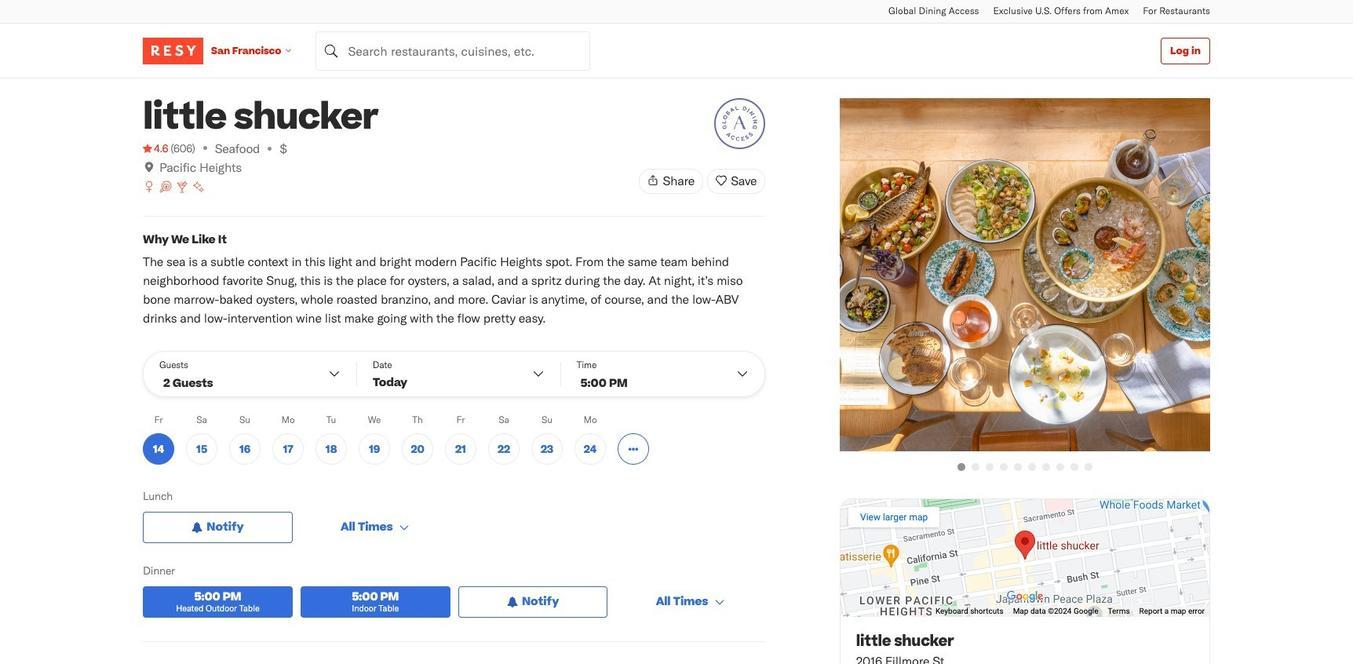 Task type: describe. For each thing, give the bounding box(es) containing it.
4.6 out of 5 stars image
[[143, 141, 168, 156]]



Task type: locate. For each thing, give the bounding box(es) containing it.
None field
[[316, 31, 591, 70]]

Search restaurants, cuisines, etc. text field
[[316, 31, 591, 70]]



Task type: vqa. For each thing, say whether or not it's contained in the screenshot.
THE 4.9 OUT OF 5 STARS image on the left of page
no



